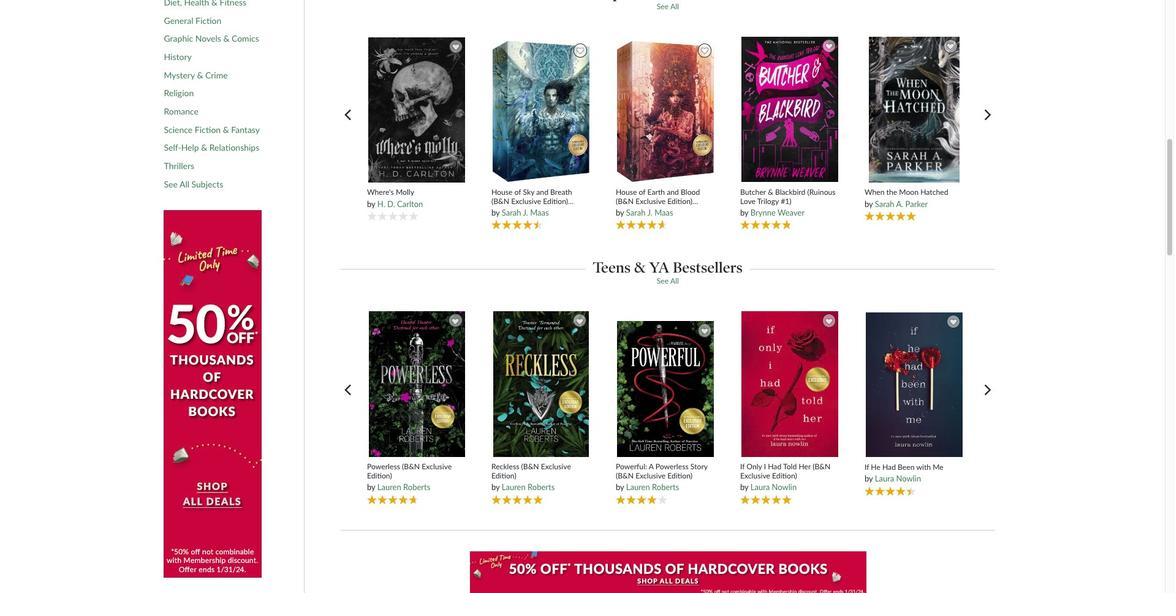 Task type: locate. For each thing, give the bounding box(es) containing it.
1 horizontal spatial city
[[648, 206, 662, 215]]

by sarah j. maas
[[491, 208, 549, 218], [616, 208, 673, 218]]

with
[[916, 463, 931, 472]]

(crescent inside house of earth and blood (b&n exclusive edition) (crescent city series #1)
[[616, 206, 647, 215]]

fiction inside science fiction & fantasy link
[[195, 124, 221, 135]]

fiction up 'self-help & relationships'
[[195, 124, 221, 135]]

city for sky
[[524, 206, 537, 215]]

series
[[539, 206, 559, 215], [663, 206, 683, 215]]

1 maas from the left
[[530, 208, 549, 218]]

powerful: a powerless story (b&n exclusive edition) image
[[617, 321, 715, 458]]

0 horizontal spatial #1)
[[685, 206, 696, 215]]

had right he
[[882, 463, 896, 472]]

0 vertical spatial fiction
[[195, 15, 221, 26]]

&
[[223, 33, 229, 44], [197, 70, 203, 80], [223, 124, 229, 135], [201, 142, 207, 153], [768, 187, 773, 196], [634, 259, 646, 276]]

and inside house of earth and blood (b&n exclusive edition) (crescent city series #1)
[[667, 187, 679, 196]]

trilogy
[[757, 197, 779, 206]]

1 see all link from the top
[[657, 2, 679, 11]]

where's molly link
[[367, 188, 467, 197]]

0 horizontal spatial and
[[536, 187, 548, 196]]

series left #2)
[[539, 206, 559, 215]]

1 horizontal spatial laura nowlin link
[[875, 474, 921, 484]]

all for see all subjects
[[179, 179, 189, 189]]

of inside house of earth and blood (b&n exclusive edition) (crescent city series #1)
[[639, 187, 645, 196]]

2 sarah j. maas link from the left
[[626, 208, 673, 218]]

0 horizontal spatial maas
[[530, 208, 549, 218]]

0 horizontal spatial laura nowlin link
[[750, 483, 797, 493]]

#1) inside house of earth and blood (b&n exclusive edition) (crescent city series #1)
[[685, 206, 696, 215]]

fiction inside general fiction link
[[195, 15, 221, 26]]

her
[[799, 462, 811, 472]]

see for see all
[[657, 2, 669, 11]]

where's
[[367, 188, 394, 197]]

house of sky and breath (b&n exclusive edition) (crescent city series #2)
[[491, 187, 572, 215]]

1 horizontal spatial lauren
[[502, 483, 526, 493]]

roberts inside powerful: a powerless story (b&n exclusive edition) by lauren roberts
[[652, 483, 679, 493]]

& inside teens & ya bestsellers see all
[[634, 259, 646, 276]]

of
[[514, 187, 521, 196], [639, 187, 645, 196]]

0 horizontal spatial sarah
[[502, 208, 521, 218]]

1 horizontal spatial j.
[[647, 208, 653, 218]]

maas for earth
[[655, 208, 673, 218]]

house left sky
[[491, 187, 513, 196]]

1 horizontal spatial and
[[667, 187, 679, 196]]

city down earth
[[648, 206, 662, 215]]

if left he
[[865, 463, 869, 472]]

2 maas from the left
[[655, 208, 673, 218]]

1 horizontal spatial laura
[[875, 474, 894, 484]]

edition)
[[543, 197, 568, 206], [667, 197, 692, 206], [367, 472, 392, 481], [491, 472, 516, 481], [667, 472, 692, 481], [772, 472, 797, 481]]

by inside where's molly by h. d. carlton
[[367, 199, 375, 209]]

1 horizontal spatial of
[[639, 187, 645, 196]]

1 lauren from the left
[[377, 483, 401, 493]]

exclusive inside if only i had told her (b&n exclusive edition) by laura nowlin
[[740, 472, 770, 481]]

1 horizontal spatial had
[[882, 463, 896, 472]]

0 horizontal spatial had
[[768, 462, 781, 472]]

roberts inside reckless (b&n exclusive edition) by lauren roberts
[[528, 483, 555, 493]]

1 horizontal spatial nowlin
[[896, 474, 921, 484]]

0 horizontal spatial by sarah j. maas
[[491, 208, 549, 218]]

2 horizontal spatial roberts
[[652, 483, 679, 493]]

by
[[367, 199, 375, 209], [865, 199, 873, 209], [491, 208, 500, 218], [616, 208, 624, 218], [740, 208, 748, 218], [865, 474, 873, 484], [367, 483, 375, 493], [491, 483, 500, 493], [616, 483, 624, 493], [740, 483, 748, 493]]

(crescent for house of sky and breath (b&n exclusive edition) (crescent city series #2)
[[491, 206, 522, 215]]

by inside when the moon hatched by sarah a. parker
[[865, 199, 873, 209]]

3 lauren roberts link from the left
[[626, 483, 679, 493]]

sarah j. maas link
[[502, 208, 549, 218], [626, 208, 673, 218]]

house of earth and blood (b&n exclusive edition) (crescent city series #1) image
[[617, 41, 715, 183]]

1 horizontal spatial house
[[616, 187, 637, 196]]

city inside house of sky and breath (b&n exclusive edition) (crescent city series #2)
[[524, 206, 537, 215]]

2 see all link from the top
[[657, 276, 679, 286]]

edition) inside powerful: a powerless story (b&n exclusive edition) by lauren roberts
[[667, 472, 692, 481]]

butcher & blackbird (ruinous love trilogy #1) image
[[741, 36, 839, 183]]

1 horizontal spatial if
[[865, 463, 869, 472]]

by inside powerful: a powerless story (b&n exclusive edition) by lauren roberts
[[616, 483, 624, 493]]

1 sarah j. maas link from the left
[[502, 208, 549, 218]]

(b&n inside house of earth and blood (b&n exclusive edition) (crescent city series #1)
[[616, 197, 634, 206]]

0 horizontal spatial if
[[740, 462, 745, 472]]

lauren roberts link for reckless (b&n exclusive edition) by lauren roberts
[[502, 483, 555, 493]]

hatched
[[920, 188, 948, 197]]

2 horizontal spatial lauren roberts link
[[626, 483, 679, 493]]

powerless inside powerful: a powerless story (b&n exclusive edition) by lauren roberts
[[655, 462, 689, 472]]

of left sky
[[514, 187, 521, 196]]

see inside see all subjects link
[[164, 179, 178, 189]]

maas down earth
[[655, 208, 673, 218]]

and
[[536, 187, 548, 196], [667, 187, 679, 196]]

0 vertical spatial all
[[670, 2, 679, 11]]

sarah j. maas link down sky
[[502, 208, 549, 218]]

1 horizontal spatial by sarah j. maas
[[616, 208, 673, 218]]

1 (crescent from the left
[[491, 206, 522, 215]]

lauren roberts link
[[377, 483, 430, 493], [502, 483, 555, 493], [626, 483, 679, 493]]

lauren roberts link down powerless (b&n exclusive edition) link
[[377, 483, 430, 493]]

2 lauren roberts link from the left
[[502, 483, 555, 493]]

1 vertical spatial all
[[179, 179, 189, 189]]

1 horizontal spatial maas
[[655, 208, 673, 218]]

house for house of sky and breath (b&n exclusive edition) (crescent city series #2)
[[491, 187, 513, 196]]

exclusive inside powerful: a powerless story (b&n exclusive edition) by lauren roberts
[[635, 472, 666, 481]]

& left crime
[[197, 70, 203, 80]]

0 horizontal spatial city
[[524, 206, 537, 215]]

graphic novels & comics
[[164, 33, 259, 44]]

city inside house of earth and blood (b&n exclusive edition) (crescent city series #1)
[[648, 206, 662, 215]]

roberts down powerless (b&n exclusive edition) link
[[403, 483, 430, 493]]

and right earth
[[667, 187, 679, 196]]

moon
[[899, 188, 919, 197]]

0 horizontal spatial nowlin
[[772, 483, 797, 493]]

by inside butcher & blackbird (ruinous love trilogy #1) by brynne weaver
[[740, 208, 748, 218]]

blood
[[681, 187, 700, 196]]

1 vertical spatial see
[[164, 179, 178, 189]]

0 horizontal spatial (crescent
[[491, 206, 522, 215]]

j. for earth
[[647, 208, 653, 218]]

where's molly image
[[368, 37, 466, 183]]

of inside house of sky and breath (b&n exclusive edition) (crescent city series #2)
[[514, 187, 521, 196]]

& left ya
[[634, 259, 646, 276]]

self-help & relationships
[[164, 142, 259, 153]]

if inside if only i had told her (b&n exclusive edition) by laura nowlin
[[740, 462, 745, 472]]

0 horizontal spatial house
[[491, 187, 513, 196]]

0 vertical spatial see
[[657, 2, 669, 11]]

(b&n inside reckless (b&n exclusive edition) by lauren roberts
[[521, 462, 539, 472]]

laura down i
[[750, 483, 770, 493]]

lauren down powerless (b&n exclusive edition) link
[[377, 483, 401, 493]]

1 horizontal spatial sarah j. maas link
[[626, 208, 673, 218]]

sarah for house of earth and blood (b&n exclusive edition) (crescent city series #1)
[[626, 208, 646, 218]]

d.
[[387, 199, 395, 209]]

house
[[491, 187, 513, 196], [616, 187, 637, 196]]

& up trilogy
[[768, 187, 773, 196]]

1 horizontal spatial powerless
[[655, 462, 689, 472]]

#1) down blood
[[685, 206, 696, 215]]

self-
[[164, 142, 181, 153]]

city down sky
[[524, 206, 537, 215]]

1 and from the left
[[536, 187, 548, 196]]

#1)
[[781, 197, 791, 206], [685, 206, 696, 215]]

1 by sarah j. maas from the left
[[491, 208, 549, 218]]

romance
[[164, 106, 199, 116]]

#1) inside butcher & blackbird (ruinous love trilogy #1) by brynne weaver
[[781, 197, 791, 206]]

if inside if he had been with me by laura nowlin
[[865, 463, 869, 472]]

fiction up novels
[[195, 15, 221, 26]]

earth
[[647, 187, 665, 196]]

0 horizontal spatial laura
[[750, 483, 770, 493]]

j. down sky
[[523, 208, 528, 218]]

2 lauren from the left
[[502, 483, 526, 493]]

roberts
[[403, 483, 430, 493], [528, 483, 555, 493], [652, 483, 679, 493]]

1 roberts from the left
[[403, 483, 430, 493]]

by sarah j. maas for sky
[[491, 208, 549, 218]]

lauren for powerless (b&n exclusive edition) by lauren roberts
[[377, 483, 401, 493]]

1 horizontal spatial sarah
[[626, 208, 646, 218]]

and right sky
[[536, 187, 548, 196]]

(ruinous
[[807, 187, 836, 196]]

0 horizontal spatial lauren roberts link
[[377, 483, 430, 493]]

see all subjects link
[[164, 179, 223, 189]]

2 vertical spatial see
[[657, 276, 669, 286]]

2 by sarah j. maas from the left
[[616, 208, 673, 218]]

nowlin inside if only i had told her (b&n exclusive edition) by laura nowlin
[[772, 483, 797, 493]]

1 horizontal spatial roberts
[[528, 483, 555, 493]]

series inside house of sky and breath (b&n exclusive edition) (crescent city series #2)
[[539, 206, 559, 215]]

3 lauren from the left
[[626, 483, 650, 493]]

& right novels
[[223, 33, 229, 44]]

see all
[[657, 2, 679, 11]]

general fiction
[[164, 15, 221, 26]]

by sarah j. maas for earth
[[616, 208, 673, 218]]

teens
[[593, 259, 631, 276]]

2 (crescent from the left
[[616, 206, 647, 215]]

1 horizontal spatial (crescent
[[616, 206, 647, 215]]

by sarah j. maas down earth
[[616, 208, 673, 218]]

1 city from the left
[[524, 206, 537, 215]]

(b&n inside house of sky and breath (b&n exclusive edition) (crescent city series #2)
[[491, 197, 509, 206]]

by sarah j. maas down sky
[[491, 208, 549, 218]]

1 horizontal spatial #1)
[[781, 197, 791, 206]]

mystery & crime link
[[164, 70, 228, 80]]

breath
[[550, 187, 572, 196]]

2 series from the left
[[663, 206, 683, 215]]

1 vertical spatial fiction
[[195, 124, 221, 135]]

0 horizontal spatial roberts
[[403, 483, 430, 493]]

maas down sky
[[530, 208, 549, 218]]

roberts inside powerless (b&n exclusive edition) by lauren roberts
[[403, 483, 430, 493]]

0 horizontal spatial advertisement element
[[164, 210, 262, 578]]

0 horizontal spatial series
[[539, 206, 559, 215]]

lauren down powerful:
[[626, 483, 650, 493]]

and inside house of sky and breath (b&n exclusive edition) (crescent city series #2)
[[536, 187, 548, 196]]

when the moon hatched by sarah a. parker
[[865, 188, 948, 209]]

only
[[747, 462, 762, 472]]

roberts down reckless (b&n exclusive edition) "link" at the bottom
[[528, 483, 555, 493]]

science fiction & fantasy
[[164, 124, 260, 135]]

& right help
[[201, 142, 207, 153]]

0 horizontal spatial powerless
[[367, 462, 400, 472]]

see inside teens & ya bestsellers see all
[[657, 276, 669, 286]]

house of earth and blood (b&n exclusive edition) (crescent city series #1)
[[616, 187, 700, 215]]

(b&n
[[491, 197, 509, 206], [616, 197, 634, 206], [402, 462, 420, 472], [521, 462, 539, 472], [813, 462, 830, 472], [616, 472, 634, 481]]

if
[[740, 462, 745, 472], [865, 463, 869, 472]]

j. down earth
[[647, 208, 653, 218]]

1 j. from the left
[[523, 208, 528, 218]]

powerless (b&n exclusive edition) by lauren roberts
[[367, 462, 452, 493]]

had inside if only i had told her (b&n exclusive edition) by laura nowlin
[[768, 462, 781, 472]]

2 j. from the left
[[647, 208, 653, 218]]

lauren down reckless
[[502, 483, 526, 493]]

2 city from the left
[[648, 206, 662, 215]]

2 powerless from the left
[[655, 462, 689, 472]]

series for #1)
[[663, 206, 683, 215]]

reckless
[[491, 462, 519, 472]]

laura
[[875, 474, 894, 484], [750, 483, 770, 493]]

1 lauren roberts link from the left
[[377, 483, 430, 493]]

3 roberts from the left
[[652, 483, 679, 493]]

series down blood
[[663, 206, 683, 215]]

1 house from the left
[[491, 187, 513, 196]]

nowlin inside if he had been with me by laura nowlin
[[896, 474, 921, 484]]

advertisement element
[[164, 210, 262, 578], [341, 552, 995, 593]]

1 vertical spatial see all link
[[657, 276, 679, 286]]

all inside teens & ya bestsellers see all
[[670, 276, 679, 286]]

ya
[[649, 259, 669, 276]]

(crescent up "teens"
[[616, 206, 647, 215]]

(crescent inside house of sky and breath (b&n exclusive edition) (crescent city series #2)
[[491, 206, 522, 215]]

powerless
[[367, 462, 400, 472], [655, 462, 689, 472]]

lauren inside reckless (b&n exclusive edition) by lauren roberts
[[502, 483, 526, 493]]

if he had been with me link
[[865, 463, 964, 472]]

lauren inside powerless (b&n exclusive edition) by lauren roberts
[[377, 483, 401, 493]]

& left fantasy
[[223, 124, 229, 135]]

1 horizontal spatial series
[[663, 206, 683, 215]]

story
[[690, 462, 708, 472]]

0 horizontal spatial j.
[[523, 208, 528, 218]]

exclusive
[[511, 197, 541, 206], [635, 197, 666, 206], [422, 462, 452, 472], [541, 462, 571, 472], [635, 472, 666, 481], [740, 472, 770, 481]]

1 series from the left
[[539, 206, 559, 215]]

if left only
[[740, 462, 745, 472]]

0 vertical spatial #1)
[[781, 197, 791, 206]]

2 roberts from the left
[[528, 483, 555, 493]]

0 vertical spatial see all link
[[657, 2, 679, 11]]

city
[[524, 206, 537, 215], [648, 206, 662, 215]]

2 and from the left
[[667, 187, 679, 196]]

see all link
[[657, 2, 679, 11], [657, 276, 679, 286]]

(crescent left #2)
[[491, 206, 522, 215]]

1 powerless from the left
[[367, 462, 400, 472]]

lauren
[[377, 483, 401, 493], [502, 483, 526, 493], [626, 483, 650, 493]]

2 vertical spatial all
[[670, 276, 679, 286]]

house left earth
[[616, 187, 637, 196]]

maas for sky
[[530, 208, 549, 218]]

teens & ya bestsellers see all
[[593, 259, 743, 286]]

laura nowlin link
[[875, 474, 921, 484], [750, 483, 797, 493]]

the
[[886, 188, 897, 197]]

nowlin down been on the bottom
[[896, 474, 921, 484]]

0 horizontal spatial sarah j. maas link
[[502, 208, 549, 218]]

by inside if only i had told her (b&n exclusive edition) by laura nowlin
[[740, 483, 748, 493]]

lauren roberts link down the powerful: a powerless story (b&n exclusive edition) link
[[626, 483, 679, 493]]

exclusive inside powerless (b&n exclusive edition) by lauren roberts
[[422, 462, 452, 472]]

laura nowlin link down i
[[750, 483, 797, 493]]

(b&n inside powerless (b&n exclusive edition) by lauren roberts
[[402, 462, 420, 472]]

1 horizontal spatial advertisement element
[[341, 552, 995, 593]]

when the moon hatched link
[[865, 188, 964, 197]]

nowlin down if only i had told her (b&n exclusive edition) link in the right of the page
[[772, 483, 797, 493]]

i
[[764, 462, 766, 472]]

2 horizontal spatial sarah
[[875, 199, 894, 209]]

lauren roberts link for powerful: a powerless story (b&n exclusive edition) by lauren roberts
[[626, 483, 679, 493]]

of left earth
[[639, 187, 645, 196]]

when the moon hatched image
[[868, 36, 960, 183]]

powerless inside powerless (b&n exclusive edition) by lauren roberts
[[367, 462, 400, 472]]

& inside graphic novels & comics link
[[223, 33, 229, 44]]

house inside house of earth and blood (b&n exclusive edition) (crescent city series #1)
[[616, 187, 637, 196]]

1 horizontal spatial lauren roberts link
[[502, 483, 555, 493]]

thrillers link
[[164, 161, 194, 171]]

series inside house of earth and blood (b&n exclusive edition) (crescent city series #1)
[[663, 206, 683, 215]]

had
[[768, 462, 781, 472], [882, 463, 896, 472]]

2 house from the left
[[616, 187, 637, 196]]

0 horizontal spatial of
[[514, 187, 521, 196]]

comics
[[232, 33, 259, 44]]

2 horizontal spatial lauren
[[626, 483, 650, 493]]

house inside house of sky and breath (b&n exclusive edition) (crescent city series #2)
[[491, 187, 513, 196]]

had inside if he had been with me by laura nowlin
[[882, 463, 896, 472]]

sarah j. maas link down earth
[[626, 208, 673, 218]]

laura nowlin link down been on the bottom
[[875, 474, 921, 484]]

#1) down blackbird
[[781, 197, 791, 206]]

1 vertical spatial #1)
[[685, 206, 696, 215]]

laura down he
[[875, 474, 894, 484]]

lauren for reckless (b&n exclusive edition) by lauren roberts
[[502, 483, 526, 493]]

lauren roberts link down reckless (b&n exclusive edition) "link" at the bottom
[[502, 483, 555, 493]]

see
[[657, 2, 669, 11], [164, 179, 178, 189], [657, 276, 669, 286]]

1 of from the left
[[514, 187, 521, 196]]

0 horizontal spatial lauren
[[377, 483, 401, 493]]

2 of from the left
[[639, 187, 645, 196]]

roberts down the powerful: a powerless story (b&n exclusive edition) link
[[652, 483, 679, 493]]

edition) inside if only i had told her (b&n exclusive edition) by laura nowlin
[[772, 472, 797, 481]]

had right i
[[768, 462, 781, 472]]

series for #2)
[[539, 206, 559, 215]]

butcher & blackbird (ruinous love trilogy #1) link
[[740, 187, 840, 206]]

city for earth
[[648, 206, 662, 215]]



Task type: describe. For each thing, give the bounding box(es) containing it.
powerful: a powerless story (b&n exclusive edition) link
[[616, 462, 715, 481]]

h. d. carlton link
[[377, 199, 423, 209]]

lauren roberts link for powerless (b&n exclusive edition) by lauren roberts
[[377, 483, 430, 493]]

edition) inside powerless (b&n exclusive edition) by lauren roberts
[[367, 472, 392, 481]]

romance link
[[164, 106, 199, 117]]

laura nowlin link for edition)
[[750, 483, 797, 493]]

h.
[[377, 199, 385, 209]]

carlton
[[397, 199, 423, 209]]

sarah j. maas link for sky
[[502, 208, 549, 218]]

exclusive inside house of sky and breath (b&n exclusive edition) (crescent city series #2)
[[511, 197, 541, 206]]

brynne
[[750, 208, 776, 218]]

bestsellers
[[673, 259, 743, 276]]

exclusive inside reckless (b&n exclusive edition) by lauren roberts
[[541, 462, 571, 472]]

relationships
[[209, 142, 259, 153]]

told
[[783, 462, 797, 472]]

if only i had told her (b&n exclusive edition) by laura nowlin
[[740, 462, 830, 493]]

self-help & relationships link
[[164, 142, 259, 153]]

& inside butcher & blackbird (ruinous love trilogy #1) by brynne weaver
[[768, 187, 773, 196]]

mystery & crime
[[164, 70, 228, 80]]

laura inside if only i had told her (b&n exclusive edition) by laura nowlin
[[750, 483, 770, 493]]

sky
[[523, 187, 534, 196]]

weaver
[[778, 208, 805, 218]]

a.
[[896, 199, 903, 209]]

butcher
[[740, 187, 766, 196]]

novels
[[195, 33, 221, 44]]

love
[[740, 197, 756, 206]]

powerful: a powerless story (b&n exclusive edition) by lauren roberts
[[616, 462, 708, 493]]

roberts for powerless (b&n exclusive edition) by lauren roberts
[[403, 483, 430, 493]]

help
[[181, 142, 199, 153]]

butcher & blackbird (ruinous love trilogy #1) by brynne weaver
[[740, 187, 836, 218]]

if he had been with me image
[[865, 312, 963, 459]]

(b&n inside if only i had told her (b&n exclusive edition) by laura nowlin
[[813, 462, 830, 472]]

religion link
[[164, 88, 194, 99]]

see all subjects
[[164, 179, 223, 189]]

by inside if he had been with me by laura nowlin
[[865, 474, 873, 484]]

sarah inside when the moon hatched by sarah a. parker
[[875, 199, 894, 209]]

lauren inside powerful: a powerless story (b&n exclusive edition) by lauren roberts
[[626, 483, 650, 493]]

powerless (b&n exclusive edition) link
[[367, 462, 467, 481]]

by inside reckless (b&n exclusive edition) by lauren roberts
[[491, 483, 500, 493]]

house of sky and breath (b&n exclusive edition) (crescent city series #2) image
[[492, 41, 590, 183]]

when
[[865, 188, 884, 197]]

science
[[164, 124, 193, 135]]

if only i had told her (b&n exclusive edition) image
[[741, 311, 839, 458]]

molly
[[396, 188, 414, 197]]

fantasy
[[231, 124, 260, 135]]

history
[[164, 51, 192, 62]]

parker
[[905, 199, 928, 209]]

powerless (b&n exclusive edition) image
[[368, 311, 465, 458]]

general
[[164, 15, 193, 26]]

science fiction & fantasy link
[[164, 124, 260, 135]]

if for laura
[[865, 463, 869, 472]]

j. for sky
[[523, 208, 528, 218]]

where's molly by h. d. carlton
[[367, 188, 423, 209]]

sarah for house of sky and breath (b&n exclusive edition) (crescent city series #2)
[[502, 208, 521, 218]]

reckless (b&n exclusive edition) link
[[491, 462, 591, 481]]

sarah a. parker link
[[875, 199, 928, 209]]

edition) inside house of sky and breath (b&n exclusive edition) (crescent city series #2)
[[543, 197, 568, 206]]

general fiction link
[[164, 15, 221, 26]]

(b&n inside powerful: a powerless story (b&n exclusive edition) by lauren roberts
[[616, 472, 634, 481]]

crime
[[205, 70, 228, 80]]

laura nowlin link for nowlin
[[875, 474, 921, 484]]

laura inside if he had been with me by laura nowlin
[[875, 474, 894, 484]]

fiction for science
[[195, 124, 221, 135]]

a
[[649, 462, 654, 472]]

history link
[[164, 51, 192, 62]]

edition) inside house of earth and blood (b&n exclusive edition) (crescent city series #1)
[[667, 197, 692, 206]]

roberts for reckless (b&n exclusive edition) by lauren roberts
[[528, 483, 555, 493]]

house for house of earth and blood (b&n exclusive edition) (crescent city series #1)
[[616, 187, 637, 196]]

reckless (b&n exclusive edition) image
[[493, 311, 590, 458]]

exclusive inside house of earth and blood (b&n exclusive edition) (crescent city series #1)
[[635, 197, 666, 206]]

religion
[[164, 88, 194, 98]]

house of sky and breath (b&n exclusive edition) (crescent city series #2) link
[[491, 187, 591, 215]]

& inside science fiction & fantasy link
[[223, 124, 229, 135]]

subjects
[[192, 179, 223, 189]]

by inside powerless (b&n exclusive edition) by lauren roberts
[[367, 483, 375, 493]]

see for see all subjects
[[164, 179, 178, 189]]

reckless (b&n exclusive edition) by lauren roberts
[[491, 462, 571, 493]]

house of earth and blood (b&n exclusive edition) (crescent city series #1) link
[[616, 187, 715, 215]]

thrillers
[[164, 161, 194, 171]]

and for sky
[[536, 187, 548, 196]]

of for earth
[[639, 187, 645, 196]]

& inside "self-help & relationships" link
[[201, 142, 207, 153]]

if for exclusive
[[740, 462, 745, 472]]

graphic novels & comics link
[[164, 33, 259, 44]]

(crescent for house of earth and blood (b&n exclusive edition) (crescent city series #1)
[[616, 206, 647, 215]]

if he had been with me by laura nowlin
[[865, 463, 943, 484]]

brynne weaver link
[[750, 208, 805, 218]]

powerful:
[[616, 462, 647, 472]]

graphic
[[164, 33, 193, 44]]

all for see all
[[670, 2, 679, 11]]

edition) inside reckless (b&n exclusive edition) by lauren roberts
[[491, 472, 516, 481]]

blackbird
[[775, 187, 805, 196]]

sarah j. maas link for earth
[[626, 208, 673, 218]]

of for sky
[[514, 187, 521, 196]]

mystery
[[164, 70, 195, 80]]

he
[[871, 463, 880, 472]]

& inside mystery & crime "link"
[[197, 70, 203, 80]]

#2)
[[561, 206, 571, 215]]

been
[[898, 463, 915, 472]]

fiction for general
[[195, 15, 221, 26]]

me
[[933, 463, 943, 472]]

if only i had told her (b&n exclusive edition) link
[[740, 462, 840, 481]]

and for earth
[[667, 187, 679, 196]]



Task type: vqa. For each thing, say whether or not it's contained in the screenshot.
Edition) inside If Only I Had Told Her (B&N Exclusive Edition) By Laura Nowlin
yes



